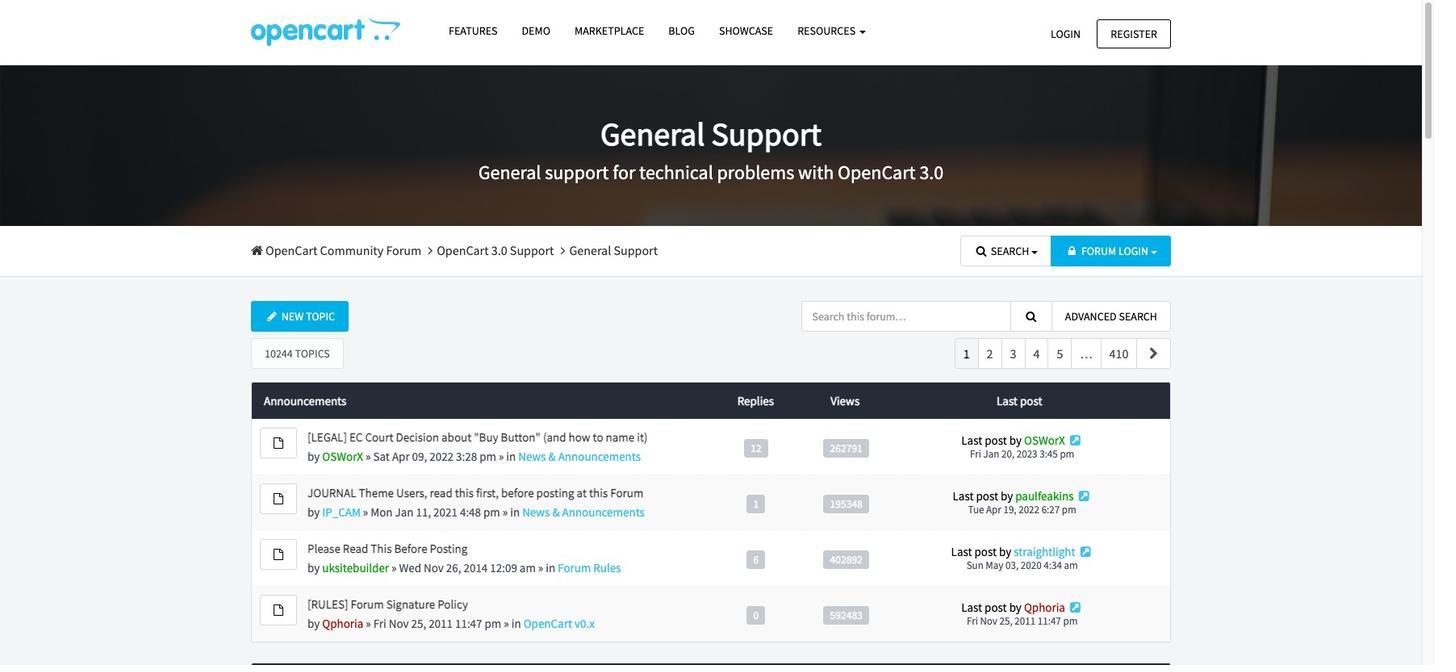 Task type: vqa. For each thing, say whether or not it's contained in the screenshot.
contact
no



Task type: locate. For each thing, give the bounding box(es) containing it.
0 horizontal spatial 2022
[[430, 449, 454, 464]]

fri down [rules] forum signature policy link
[[374, 616, 386, 631]]

pm down go to last post image
[[1063, 614, 1078, 628]]

last down the sun
[[962, 600, 983, 615]]

in inside please read this before posting by uksitebuilder » wed nov 26, 2014 12:09 am » in forum rules
[[546, 560, 556, 575]]

resources
[[798, 23, 858, 38]]

ip_cam link
[[322, 504, 361, 520]]

osworx link right 20, on the bottom of page
[[1024, 433, 1065, 448]]

1 vertical spatial news
[[522, 504, 550, 520]]

paulfeakins
[[1016, 488, 1074, 504]]

jan left 11,
[[395, 504, 414, 520]]

fri nov 25, 2011 11:47 pm
[[967, 614, 1078, 628]]

1 horizontal spatial 3.0
[[920, 160, 944, 185]]

am right 12:09
[[520, 560, 536, 575]]

topic
[[306, 309, 335, 323]]

3.0 inside general support general support for technical problems with opencart 3.0
[[920, 160, 944, 185]]

3:45
[[1040, 447, 1058, 461]]

»
[[366, 449, 371, 464], [499, 449, 504, 464], [363, 504, 368, 520], [503, 504, 508, 520], [392, 560, 397, 575], [538, 560, 544, 575], [366, 616, 371, 631], [504, 616, 509, 631]]

osworx right 20, on the bottom of page
[[1024, 433, 1065, 448]]

last up the last post by osworx
[[997, 393, 1018, 408]]

fri
[[970, 447, 982, 461], [967, 614, 978, 628], [374, 616, 386, 631]]

features
[[449, 23, 498, 38]]

login inside popup button
[[1119, 244, 1149, 258]]

forum right "at"
[[610, 485, 644, 500]]

0 vertical spatial 3.0
[[920, 160, 944, 185]]

forum inside journal theme users, read this first, before posting at this forum by ip_cam » mon jan 11, 2021 4:48 pm » in news & announcements
[[610, 485, 644, 500]]

pencil image
[[265, 310, 279, 322]]

news & announcements link down how
[[518, 449, 641, 464]]

this right "at"
[[589, 485, 608, 500]]

pm down "buy
[[480, 449, 496, 464]]

by down please on the bottom of page
[[308, 560, 320, 575]]

& down (and
[[549, 449, 556, 464]]

fri down the sun
[[967, 614, 978, 628]]

news down before
[[522, 504, 550, 520]]

general for general support
[[569, 242, 611, 258]]

2 vertical spatial announcements
[[562, 504, 645, 520]]

post left 19, on the bottom of page
[[976, 488, 999, 504]]

» down button"
[[499, 449, 504, 464]]

please read this before posting link
[[308, 541, 468, 556]]

general support
[[569, 242, 658, 258]]

3 button
[[1001, 338, 1026, 369]]

advanced search
[[1065, 309, 1158, 323]]

go to last post image right straightlight
[[1078, 546, 1094, 558]]

0 vertical spatial 1
[[964, 345, 970, 362]]

in inside journal theme users, read this first, before posting at this forum by ip_cam » mon jan 11, 2021 4:48 pm » in news & announcements
[[510, 504, 520, 520]]

0 vertical spatial 2022
[[430, 449, 454, 464]]

2022
[[430, 449, 454, 464], [1019, 503, 1040, 517]]

1 vertical spatial 3.0
[[491, 242, 508, 258]]

» left sat
[[366, 449, 371, 464]]

0 horizontal spatial 11:47
[[455, 616, 482, 631]]

1 vertical spatial &
[[552, 504, 560, 520]]

ec
[[349, 429, 363, 445]]

support inside general support general support for technical problems with opencart 3.0
[[712, 114, 822, 154]]

resources link
[[786, 17, 878, 45]]

qphoria link for by
[[322, 616, 363, 631]]

news down button"
[[518, 449, 546, 464]]

0 horizontal spatial this
[[455, 485, 474, 500]]

qphoria left go to last post image
[[1024, 600, 1066, 615]]

0 vertical spatial file o image
[[274, 549, 283, 560]]

0 vertical spatial go to last post image
[[1068, 434, 1083, 446]]

news & announcements link down "at"
[[522, 504, 645, 520]]

osworx link down "ec"
[[322, 449, 363, 464]]

1 up 6
[[754, 497, 759, 511]]

announcements inside journal theme users, read this first, before posting at this forum by ip_cam » mon jan 11, 2021 4:48 pm » in news & announcements
[[562, 504, 645, 520]]

» left mon at the bottom of page
[[363, 504, 368, 520]]

general down the support
[[569, 242, 611, 258]]

support
[[712, 114, 822, 154], [510, 242, 554, 258], [614, 242, 658, 258]]

last post by qphoria
[[962, 600, 1066, 615]]

replies
[[738, 393, 774, 408]]

1 vertical spatial news & announcements link
[[522, 504, 645, 520]]

2022 right 19, on the bottom of page
[[1019, 503, 1040, 517]]

post
[[1020, 393, 1043, 408], [985, 433, 1007, 448], [976, 488, 999, 504], [975, 544, 997, 559], [985, 600, 1007, 615]]

by down [rules]
[[308, 616, 320, 631]]

qphoria link down [rules]
[[322, 616, 363, 631]]

nov left 26,
[[424, 560, 444, 575]]

» left opencart v0.x link
[[504, 616, 509, 631]]

1 vertical spatial go to last post image
[[1077, 490, 1092, 502]]

0 vertical spatial news
[[518, 449, 546, 464]]

1 horizontal spatial osworx
[[1024, 433, 1065, 448]]

am
[[1064, 559, 1078, 572], [520, 560, 536, 575]]

fri left 20, on the bottom of page
[[970, 447, 982, 461]]

0 horizontal spatial osworx
[[322, 449, 363, 464]]

register link
[[1097, 19, 1171, 48]]

0 vertical spatial apr
[[392, 449, 410, 464]]

3:28
[[456, 449, 477, 464]]

25, inside [rules] forum signature policy by qphoria » fri nov 25, 2011 11:47 pm » in opencart v0.x
[[411, 616, 426, 631]]

uksitebuilder link
[[322, 560, 389, 575]]

fri jan 20, 2023 3:45 pm
[[970, 447, 1075, 461]]

apr
[[392, 449, 410, 464], [986, 503, 1002, 517]]

news inside journal theme users, read this first, before posting at this forum by ip_cam » mon jan 11, 2021 4:48 pm » in news & announcements
[[522, 504, 550, 520]]

problems
[[717, 160, 795, 185]]

go to last post image
[[1068, 434, 1083, 446], [1077, 490, 1092, 502], [1078, 546, 1094, 558]]

opencart
[[838, 160, 916, 185], [266, 242, 318, 258], [437, 242, 489, 258], [524, 616, 572, 631]]

1 horizontal spatial apr
[[986, 503, 1002, 517]]

1 horizontal spatial osworx link
[[1024, 433, 1065, 448]]

read
[[430, 485, 453, 500]]

pm down first,
[[484, 504, 500, 520]]

2 vertical spatial general
[[569, 242, 611, 258]]

general up technical
[[601, 114, 705, 154]]

search image
[[974, 245, 989, 257]]

592483
[[830, 608, 863, 622]]

2 horizontal spatial support
[[712, 114, 822, 154]]

go to last post image
[[1068, 601, 1083, 614]]

news & announcements link
[[518, 449, 641, 464], [522, 504, 645, 520]]

2020
[[1021, 559, 1042, 572]]

1 vertical spatial jan
[[395, 504, 414, 520]]

1 left 2
[[964, 345, 970, 362]]

policy
[[438, 596, 468, 612]]

5
[[1057, 345, 1063, 362]]

3
[[1010, 345, 1017, 362]]

0 horizontal spatial login
[[1051, 26, 1081, 41]]

post left 2023
[[985, 433, 1007, 448]]

file o image
[[274, 437, 283, 449], [274, 493, 283, 504]]

go to last post image for paulfeakins
[[1077, 490, 1092, 502]]

qphoria down [rules]
[[322, 616, 363, 631]]

osworx inside [legal] ec court decision about "buy button" (and how to name it) by osworx » sat apr 09, 2022 3:28 pm » in news & announcements
[[322, 449, 363, 464]]

last for last post by paulfeakins
[[953, 488, 974, 504]]

forum right lock image
[[1082, 244, 1117, 258]]

chevron right image
[[1146, 347, 1162, 360]]

lock image
[[1065, 245, 1079, 257]]

advanced
[[1065, 309, 1117, 323]]

2 horizontal spatial nov
[[980, 614, 998, 628]]

apr left 09,
[[392, 449, 410, 464]]

by right tue
[[1001, 488, 1013, 504]]

qphoria link left go to last post image
[[1024, 600, 1066, 615]]

last for last post
[[997, 393, 1018, 408]]

how
[[569, 429, 591, 445]]

1 horizontal spatial login
[[1119, 244, 1149, 258]]

name
[[606, 429, 635, 445]]

last for last post by straightlight
[[951, 544, 972, 559]]

last left 20, on the bottom of page
[[962, 433, 983, 448]]

pm down 12:09
[[485, 616, 502, 631]]

forum inside please read this before posting by uksitebuilder » wed nov 26, 2014 12:09 am » in forum rules
[[558, 560, 591, 575]]

last left may
[[951, 544, 972, 559]]

2011 down policy
[[429, 616, 453, 631]]

nov down [rules] forum signature policy link
[[389, 616, 409, 631]]

new topic link
[[251, 301, 349, 332]]

am right 4:34
[[1064, 559, 1078, 572]]

2014
[[464, 560, 488, 575]]

straightlight link
[[1014, 544, 1076, 559]]

0 horizontal spatial nov
[[389, 616, 409, 631]]

0 vertical spatial general
[[601, 114, 705, 154]]

forum left rules
[[558, 560, 591, 575]]

announcements up [legal]
[[264, 393, 347, 408]]

2011 down sun may 03, 2020 4:34 am
[[1015, 614, 1036, 628]]

1 horizontal spatial 2022
[[1019, 503, 1040, 517]]

11:47 down 4:34
[[1038, 614, 1061, 628]]

file o image
[[274, 549, 283, 560], [274, 604, 283, 616]]

1 vertical spatial general
[[478, 160, 541, 185]]

4:48
[[460, 504, 481, 520]]

& down posting
[[552, 504, 560, 520]]

1 vertical spatial announcements
[[558, 449, 641, 464]]

Advanced search search field
[[802, 301, 1171, 332]]

1 vertical spatial login
[[1119, 244, 1149, 258]]

last
[[997, 393, 1018, 408], [962, 433, 983, 448], [953, 488, 974, 504], [951, 544, 972, 559], [962, 600, 983, 615]]

by down [legal]
[[308, 449, 320, 464]]

by down journal
[[308, 504, 320, 520]]

0 vertical spatial &
[[549, 449, 556, 464]]

last left 19, on the bottom of page
[[953, 488, 974, 504]]

0 horizontal spatial 25,
[[411, 616, 426, 631]]

» right 12:09
[[538, 560, 544, 575]]

first,
[[476, 485, 499, 500]]

go to last post image up fri jan 20, 2023 3:45 pm
[[1068, 434, 1083, 446]]

1 horizontal spatial support
[[614, 242, 658, 258]]

announcements down "at"
[[562, 504, 645, 520]]

support for general support general support for technical problems with opencart 3.0
[[712, 114, 822, 154]]

login right lock image
[[1119, 244, 1149, 258]]

osworx down "ec"
[[322, 449, 363, 464]]

[legal] ec court decision about "buy button" (and how to name it) link
[[308, 429, 648, 445]]

marketplace link
[[563, 17, 657, 45]]

last post by osworx
[[962, 433, 1065, 448]]

mon
[[371, 504, 393, 520]]

osworx link for by
[[322, 449, 363, 464]]

0 vertical spatial jan
[[984, 447, 1000, 461]]

file o image left please on the bottom of page
[[274, 549, 283, 560]]

2011
[[1015, 614, 1036, 628], [429, 616, 453, 631]]

1 horizontal spatial this
[[589, 485, 608, 500]]

file o image left [legal]
[[274, 437, 283, 449]]

1 vertical spatial file o image
[[274, 604, 283, 616]]

before
[[501, 485, 534, 500]]

court
[[365, 429, 394, 445]]

journal
[[308, 485, 356, 500]]

1 horizontal spatial 2011
[[1015, 614, 1036, 628]]

qphoria
[[1024, 600, 1066, 615], [322, 616, 363, 631]]

marketplace
[[575, 23, 644, 38]]

post left 03,
[[975, 544, 997, 559]]

forum down uksitebuilder
[[351, 596, 384, 612]]

0 horizontal spatial jan
[[395, 504, 414, 520]]

4
[[1034, 345, 1040, 362]]

opencart inside general support general support for technical problems with opencart 3.0
[[838, 160, 916, 185]]

posting
[[537, 485, 574, 500]]

2 button
[[978, 338, 1002, 369]]

osworx link
[[1024, 433, 1065, 448], [322, 449, 363, 464]]

by left 2020
[[999, 544, 1012, 559]]

post up the last post by osworx
[[1020, 393, 1043, 408]]

in down button"
[[506, 449, 516, 464]]

0 horizontal spatial am
[[520, 560, 536, 575]]

paulfeakins link
[[1016, 488, 1074, 504]]

showcase link
[[707, 17, 786, 45]]

11,
[[416, 504, 431, 520]]

apr left 19, on the bottom of page
[[986, 503, 1002, 517]]

26,
[[446, 560, 461, 575]]

announcements down to
[[558, 449, 641, 464]]

jan left 20, on the bottom of page
[[984, 447, 1000, 461]]

general left the support
[[478, 160, 541, 185]]

go to last post image right paulfeakins link
[[1077, 490, 1092, 502]]

25, down signature
[[411, 616, 426, 631]]

2022 right 09,
[[430, 449, 454, 464]]

in down before
[[510, 504, 520, 520]]

pm right the 6:27
[[1062, 503, 1077, 517]]

demo
[[522, 23, 551, 38]]

by
[[1010, 433, 1022, 448], [308, 449, 320, 464], [1001, 488, 1013, 504], [308, 504, 320, 520], [999, 544, 1012, 559], [308, 560, 320, 575], [1010, 600, 1022, 615], [308, 616, 320, 631]]

…
[[1080, 345, 1093, 362]]

1 vertical spatial apr
[[986, 503, 1002, 517]]

0 horizontal spatial 2011
[[429, 616, 453, 631]]

in left forum rules link
[[546, 560, 556, 575]]

1 vertical spatial file o image
[[274, 493, 283, 504]]

post down may
[[985, 600, 1007, 615]]

fri for last post by osworx
[[970, 447, 982, 461]]

qphoria link
[[1024, 600, 1066, 615], [322, 616, 363, 631]]

2 vertical spatial go to last post image
[[1078, 546, 1094, 558]]

0 vertical spatial news & announcements link
[[518, 449, 641, 464]]

sun may 03, 2020 4:34 am
[[967, 559, 1078, 572]]

1 vertical spatial 1
[[754, 497, 759, 511]]

6
[[754, 552, 759, 566]]

search button
[[961, 236, 1052, 267]]

in left opencart v0.x link
[[512, 616, 521, 631]]

» down [rules] forum signature policy link
[[366, 616, 371, 631]]

this up 4:48
[[455, 485, 474, 500]]

1 horizontal spatial qphoria link
[[1024, 600, 1066, 615]]

nov down may
[[980, 614, 998, 628]]

11:47 down policy
[[455, 616, 482, 631]]

0 horizontal spatial apr
[[392, 449, 410, 464]]

2023
[[1017, 447, 1038, 461]]

journal theme users, read this first, before posting at this forum by ip_cam » mon jan 11, 2021 4:48 pm » in news & announcements
[[308, 485, 645, 520]]

theme
[[359, 485, 394, 500]]

straightlight
[[1014, 544, 1076, 559]]

news
[[518, 449, 546, 464], [522, 504, 550, 520]]

25, down 03,
[[1000, 614, 1013, 628]]

file o image left journal
[[274, 493, 283, 504]]

post for last post by qphoria
[[985, 600, 1007, 615]]

0 horizontal spatial qphoria
[[322, 616, 363, 631]]

11:47 inside [rules] forum signature policy by qphoria » fri nov 25, 2011 11:47 pm » in opencart v0.x
[[455, 616, 482, 631]]

forum right community
[[386, 242, 422, 258]]

0 horizontal spatial osworx link
[[322, 449, 363, 464]]

0 horizontal spatial qphoria link
[[322, 616, 363, 631]]

login left register
[[1051, 26, 1081, 41]]

0 vertical spatial file o image
[[274, 437, 283, 449]]

qphoria inside [rules] forum signature policy by qphoria » fri nov 25, 2011 11:47 pm » in opencart v0.x
[[322, 616, 363, 631]]

file o image left [rules]
[[274, 604, 283, 616]]

1 horizontal spatial nov
[[424, 560, 444, 575]]



Task type: describe. For each thing, give the bounding box(es) containing it.
1 file o image from the top
[[274, 549, 283, 560]]

4 button
[[1025, 338, 1049, 369]]

go to last post image for osworx
[[1068, 434, 1083, 446]]

pm inside [rules] forum signature policy by qphoria » fri nov 25, 2011 11:47 pm » in opencart v0.x
[[485, 616, 502, 631]]

news inside [legal] ec court decision about "buy button" (and how to name it) by osworx » sat apr 09, 2022 3:28 pm » in news & announcements
[[518, 449, 546, 464]]

19,
[[1004, 503, 1017, 517]]

post for last post by osworx
[[985, 433, 1007, 448]]

fri inside [rules] forum signature policy by qphoria » fri nov 25, 2011 11:47 pm » in opencart v0.x
[[374, 616, 386, 631]]

by left 3:45
[[1010, 433, 1022, 448]]

before
[[394, 541, 428, 556]]

1 horizontal spatial 25,
[[1000, 614, 1013, 628]]

nov inside please read this before posting by uksitebuilder » wed nov 26, 2014 12:09 am » in forum rules
[[424, 560, 444, 575]]

read
[[343, 541, 368, 556]]

& inside journal theme users, read this first, before posting at this forum by ip_cam » mon jan 11, 2021 4:48 pm » in news & announcements
[[552, 504, 560, 520]]

opencart v0.x link
[[524, 616, 595, 631]]

0 vertical spatial login
[[1051, 26, 1081, 41]]

1 horizontal spatial jan
[[984, 447, 1000, 461]]

it)
[[637, 429, 648, 445]]

last for last post by osworx
[[962, 433, 983, 448]]

by inside journal theme users, read this first, before posting at this forum by ip_cam » mon jan 11, 2021 4:48 pm » in news & announcements
[[308, 504, 320, 520]]

20,
[[1002, 447, 1015, 461]]

fri for last post by qphoria
[[967, 614, 978, 628]]

post for last post by straightlight
[[975, 544, 997, 559]]

0 horizontal spatial 1
[[754, 497, 759, 511]]

2 file o image from the top
[[274, 493, 283, 504]]

by inside [rules] forum signature policy by qphoria » fri nov 25, 2011 11:47 pm » in opencart v0.x
[[308, 616, 320, 631]]

login link
[[1037, 19, 1095, 48]]

jan inside journal theme users, read this first, before posting at this forum by ip_cam » mon jan 11, 2021 4:48 pm » in news & announcements
[[395, 504, 414, 520]]

general support general support for technical problems with opencart 3.0
[[478, 114, 944, 185]]

for
[[613, 160, 636, 185]]

1 this from the left
[[455, 485, 474, 500]]

support for general support
[[614, 242, 658, 258]]

search image
[[1024, 310, 1039, 322]]

sat
[[373, 449, 390, 464]]

Search this forum… text field
[[802, 301, 1011, 331]]

community
[[320, 242, 384, 258]]

2 this from the left
[[589, 485, 608, 500]]

support
[[545, 160, 609, 185]]

search
[[1119, 309, 1158, 323]]

03,
[[1006, 559, 1019, 572]]

in inside [legal] ec court decision about "buy button" (and how to name it) by osworx » sat apr 09, 2022 3:28 pm » in news & announcements
[[506, 449, 516, 464]]

users,
[[396, 485, 427, 500]]

wed
[[399, 560, 421, 575]]

by inside please read this before posting by uksitebuilder » wed nov 26, 2014 12:09 am » in forum rules
[[308, 560, 320, 575]]

general support link
[[569, 242, 658, 258]]

news & announcements link for at
[[522, 504, 645, 520]]

new topic
[[282, 309, 335, 323]]

blog
[[669, 23, 695, 38]]

0 vertical spatial announcements
[[264, 393, 347, 408]]

please read this before posting by uksitebuilder » wed nov 26, 2014 12:09 am » in forum rules
[[308, 541, 621, 575]]

features link
[[437, 17, 510, 45]]

new
[[282, 309, 304, 323]]

pm right 3:45
[[1060, 447, 1075, 461]]

4:34
[[1044, 559, 1062, 572]]

last post by straightlight
[[951, 544, 1076, 559]]

last post by paulfeakins
[[953, 488, 1074, 504]]

[legal] ec court decision about "buy button" (and how to name it) by osworx » sat apr 09, 2022 3:28 pm » in news & announcements
[[308, 429, 648, 464]]

last for last post by qphoria
[[962, 600, 983, 615]]

about
[[442, 429, 472, 445]]

0 horizontal spatial support
[[510, 242, 554, 258]]

2022 inside [legal] ec court decision about "buy button" (and how to name it) by osworx » sat apr 09, 2022 3:28 pm » in news & announcements
[[430, 449, 454, 464]]

in inside [rules] forum signature policy by qphoria » fri nov 25, 2011 11:47 pm » in opencart v0.x
[[512, 616, 521, 631]]

with
[[798, 160, 834, 185]]

announcements inside [legal] ec court decision about "buy button" (and how to name it) by osworx » sat apr 09, 2022 3:28 pm » in news & announcements
[[558, 449, 641, 464]]

[rules]
[[308, 596, 348, 612]]

2021
[[434, 504, 458, 520]]

pm inside journal theme users, read this first, before posting at this forum by ip_cam » mon jan 11, 2021 4:48 pm » in news & announcements
[[484, 504, 500, 520]]

post for last post by paulfeakins
[[976, 488, 999, 504]]

1 vertical spatial 2022
[[1019, 503, 1040, 517]]

0 horizontal spatial 3.0
[[491, 242, 508, 258]]

1 horizontal spatial qphoria
[[1024, 600, 1066, 615]]

opencart 3.0 support link
[[437, 242, 554, 258]]

0
[[754, 608, 759, 622]]

by inside [legal] ec court decision about "buy button" (and how to name it) by osworx » sat apr 09, 2022 3:28 pm » in news & announcements
[[308, 449, 320, 464]]

posting
[[430, 541, 468, 556]]

ip_cam
[[322, 504, 361, 520]]

» down before
[[503, 504, 508, 520]]

may
[[986, 559, 1004, 572]]

1 file o image from the top
[[274, 437, 283, 449]]

(and
[[543, 429, 566, 445]]

2011 inside [rules] forum signature policy by qphoria » fri nov 25, 2011 11:47 pm » in opencart v0.x
[[429, 616, 453, 631]]

button"
[[501, 429, 541, 445]]

at
[[577, 485, 587, 500]]

09,
[[412, 449, 427, 464]]

opencart community forum
[[263, 242, 422, 258]]

rules
[[594, 560, 621, 575]]

qphoria link for last post by
[[1024, 600, 1066, 615]]

by down 03,
[[1010, 600, 1022, 615]]

195348
[[830, 497, 863, 511]]

last post
[[997, 393, 1043, 408]]

& inside [legal] ec court decision about "buy button" (and how to name it) by osworx » sat apr 09, 2022 3:28 pm » in news & announcements
[[549, 449, 556, 464]]

search
[[991, 244, 1030, 258]]

post for last post
[[1020, 393, 1043, 408]]

decision
[[396, 429, 439, 445]]

1 horizontal spatial 1
[[964, 345, 970, 362]]

blog link
[[657, 17, 707, 45]]

[rules] forum signature policy by qphoria » fri nov 25, 2011 11:47 pm » in opencart v0.x
[[308, 596, 595, 631]]

news & announcements link for how
[[518, 449, 641, 464]]

1 horizontal spatial am
[[1064, 559, 1078, 572]]

register
[[1111, 26, 1158, 41]]

go to last post image for straightlight
[[1078, 546, 1094, 558]]

please
[[308, 541, 341, 556]]

uksitebuilder
[[322, 560, 389, 575]]

forum inside [rules] forum signature policy by qphoria » fri nov 25, 2011 11:47 pm » in opencart v0.x
[[351, 596, 384, 612]]

apr inside [legal] ec court decision about "buy button" (and how to name it) by osworx » sat apr 09, 2022 3:28 pm » in news & announcements
[[392, 449, 410, 464]]

1 horizontal spatial 11:47
[[1038, 614, 1061, 628]]

osworx link for last post by
[[1024, 433, 1065, 448]]

demo link
[[510, 17, 563, 45]]

262791
[[830, 441, 863, 455]]

to
[[593, 429, 603, 445]]

general for general support general support for technical problems with opencart 3.0
[[601, 114, 705, 154]]

402892
[[830, 552, 863, 566]]

advanced search link
[[1052, 301, 1171, 332]]

home image
[[251, 244, 263, 257]]

12:09
[[490, 560, 517, 575]]

nov inside [rules] forum signature policy by qphoria » fri nov 25, 2011 11:47 pm » in opencart v0.x
[[389, 616, 409, 631]]

sun
[[967, 559, 984, 572]]

views
[[831, 393, 860, 408]]

opencart inside [rules] forum signature policy by qphoria » fri nov 25, 2011 11:47 pm » in opencart v0.x
[[524, 616, 572, 631]]

» left the wed
[[392, 560, 397, 575]]

forum inside popup button
[[1082, 244, 1117, 258]]

410 button
[[1101, 338, 1138, 369]]

5 button
[[1048, 338, 1072, 369]]

opencart community forum link
[[251, 242, 422, 258]]

this
[[371, 541, 392, 556]]

2 file o image from the top
[[274, 604, 283, 616]]

am inside please read this before posting by uksitebuilder » wed nov 26, 2014 12:09 am » in forum rules
[[520, 560, 536, 575]]

pm inside [legal] ec court decision about "buy button" (and how to name it) by osworx » sat apr 09, 2022 3:28 pm » in news & announcements
[[480, 449, 496, 464]]

tue apr 19, 2022 6:27 pm
[[968, 503, 1077, 517]]



